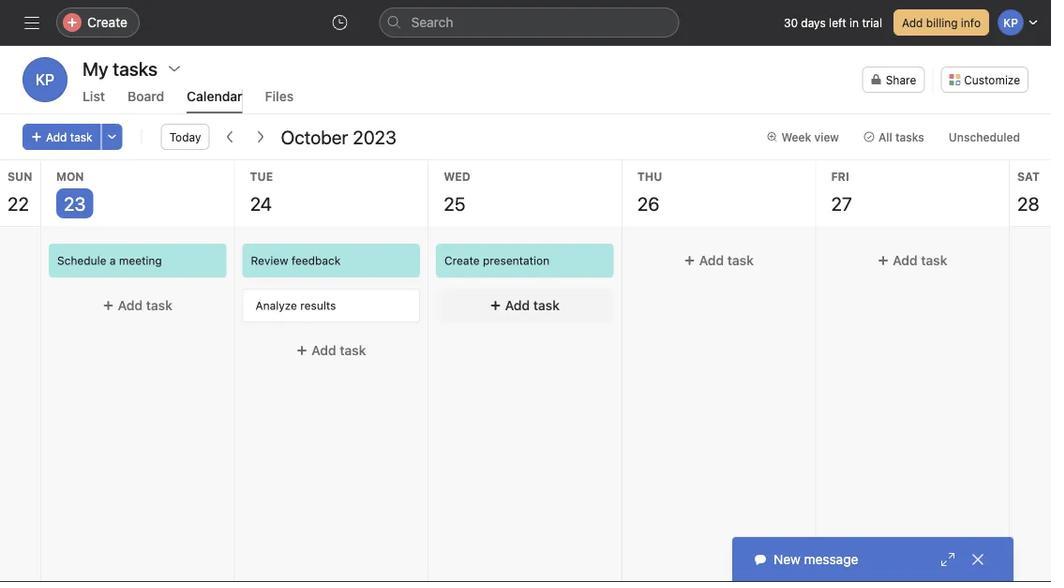 Task type: locate. For each thing, give the bounding box(es) containing it.
1 vertical spatial create
[[445, 254, 480, 267]]

wed
[[444, 170, 471, 183]]

create
[[87, 15, 128, 30], [445, 254, 480, 267]]

files
[[265, 89, 294, 104]]

2023
[[353, 126, 397, 148]]

add
[[902, 16, 924, 29], [46, 130, 67, 144], [699, 253, 724, 268], [893, 253, 918, 268], [118, 298, 143, 313], [506, 298, 530, 313], [312, 343, 337, 358]]

add billing info
[[902, 16, 981, 29]]

new message
[[774, 552, 859, 568]]

show options image
[[167, 61, 182, 76]]

today button
[[161, 124, 210, 150]]

mon
[[56, 170, 84, 183]]

create inside dropdown button
[[87, 15, 128, 30]]

create left presentation
[[445, 254, 480, 267]]

review feedback
[[251, 254, 341, 267]]

0 horizontal spatial create
[[87, 15, 128, 30]]

info
[[961, 16, 981, 29]]

create up my tasks
[[87, 15, 128, 30]]

presentation
[[483, 254, 550, 267]]

unscheduled button
[[941, 124, 1029, 150]]

expand sidebar image
[[24, 15, 39, 30]]

sun 22
[[8, 170, 32, 214]]

thu
[[638, 170, 663, 183]]

mon 23
[[56, 170, 86, 214]]

trial
[[863, 16, 883, 29]]

0 vertical spatial create
[[87, 15, 128, 30]]

review
[[251, 254, 289, 267]]

all
[[879, 130, 893, 144]]

fri
[[832, 170, 850, 183]]

sat
[[1018, 170, 1040, 183]]

27
[[832, 192, 852, 214]]

add task button up mon
[[23, 124, 101, 150]]

1 horizontal spatial create
[[445, 254, 480, 267]]

30
[[784, 16, 798, 29]]

board
[[128, 89, 164, 104]]

tue 24
[[250, 170, 273, 214]]

add task button
[[23, 124, 101, 150], [630, 244, 808, 278], [824, 244, 1002, 278], [49, 289, 227, 323], [436, 289, 614, 323], [243, 334, 420, 368]]

list
[[83, 89, 105, 104]]

days
[[801, 16, 826, 29]]

all tasks button
[[856, 124, 933, 150]]

task
[[70, 130, 93, 144], [728, 253, 754, 268], [921, 253, 948, 268], [146, 298, 173, 313], [534, 298, 560, 313], [340, 343, 366, 358]]

a
[[110, 254, 116, 267]]

share
[[886, 73, 917, 86]]

search button
[[379, 8, 680, 38]]

calendar link
[[187, 89, 243, 114]]

30 days left in trial
[[784, 16, 883, 29]]

sat 28
[[1018, 170, 1040, 214]]

board link
[[128, 89, 164, 114]]

previous week image
[[223, 129, 238, 144]]

kp
[[36, 71, 54, 89]]

left
[[829, 16, 847, 29]]

my tasks
[[83, 57, 158, 79]]

add task
[[46, 130, 93, 144], [699, 253, 754, 268], [893, 253, 948, 268], [118, 298, 173, 313], [506, 298, 560, 313], [312, 343, 366, 358]]

None text field
[[256, 297, 407, 314]]

25
[[444, 192, 466, 214]]



Task type: vqa. For each thing, say whether or not it's contained in the screenshot.
the bottom 'add'
no



Task type: describe. For each thing, give the bounding box(es) containing it.
add task button down 27
[[824, 244, 1002, 278]]

kp button
[[23, 57, 68, 102]]

today
[[169, 130, 201, 144]]

search
[[411, 15, 454, 30]]

close image
[[971, 553, 986, 568]]

in
[[850, 16, 859, 29]]

billing
[[927, 16, 958, 29]]

23
[[64, 192, 86, 214]]

history image
[[333, 15, 348, 30]]

unscheduled
[[949, 130, 1021, 144]]

week view
[[782, 130, 840, 144]]

week view button
[[758, 124, 848, 150]]

thu 26
[[638, 170, 663, 214]]

fri 27
[[832, 170, 852, 214]]

feedback
[[292, 254, 341, 267]]

customize
[[965, 73, 1021, 86]]

tasks
[[896, 130, 925, 144]]

october 2023
[[281, 126, 397, 148]]

add task button down 26
[[630, 244, 808, 278]]

customize button
[[941, 67, 1029, 93]]

create presentation
[[445, 254, 550, 267]]

create for create presentation
[[445, 254, 480, 267]]

calendar
[[187, 89, 243, 104]]

add billing info button
[[894, 9, 990, 36]]

all tasks
[[879, 130, 925, 144]]

create button
[[56, 8, 140, 38]]

search list box
[[379, 8, 680, 38]]

22
[[8, 192, 29, 214]]

list link
[[83, 89, 105, 114]]

add inside button
[[902, 16, 924, 29]]

schedule a meeting
[[57, 254, 162, 267]]

more actions image
[[107, 131, 118, 143]]

add task button down presentation
[[436, 289, 614, 323]]

share button
[[863, 67, 925, 93]]

tue
[[250, 170, 273, 183]]

meeting
[[119, 254, 162, 267]]

28
[[1018, 192, 1040, 214]]

add task button down feedback
[[243, 334, 420, 368]]

week
[[782, 130, 812, 144]]

october
[[281, 126, 348, 148]]

schedule
[[57, 254, 107, 267]]

add task button down the meeting
[[49, 289, 227, 323]]

sun
[[8, 170, 32, 183]]

create for create
[[87, 15, 128, 30]]

next week image
[[253, 129, 268, 144]]

view
[[815, 130, 840, 144]]

expand new message image
[[941, 553, 956, 568]]

wed 25
[[444, 170, 471, 214]]

files link
[[265, 89, 294, 114]]

24
[[250, 192, 272, 214]]

26
[[638, 192, 660, 214]]



